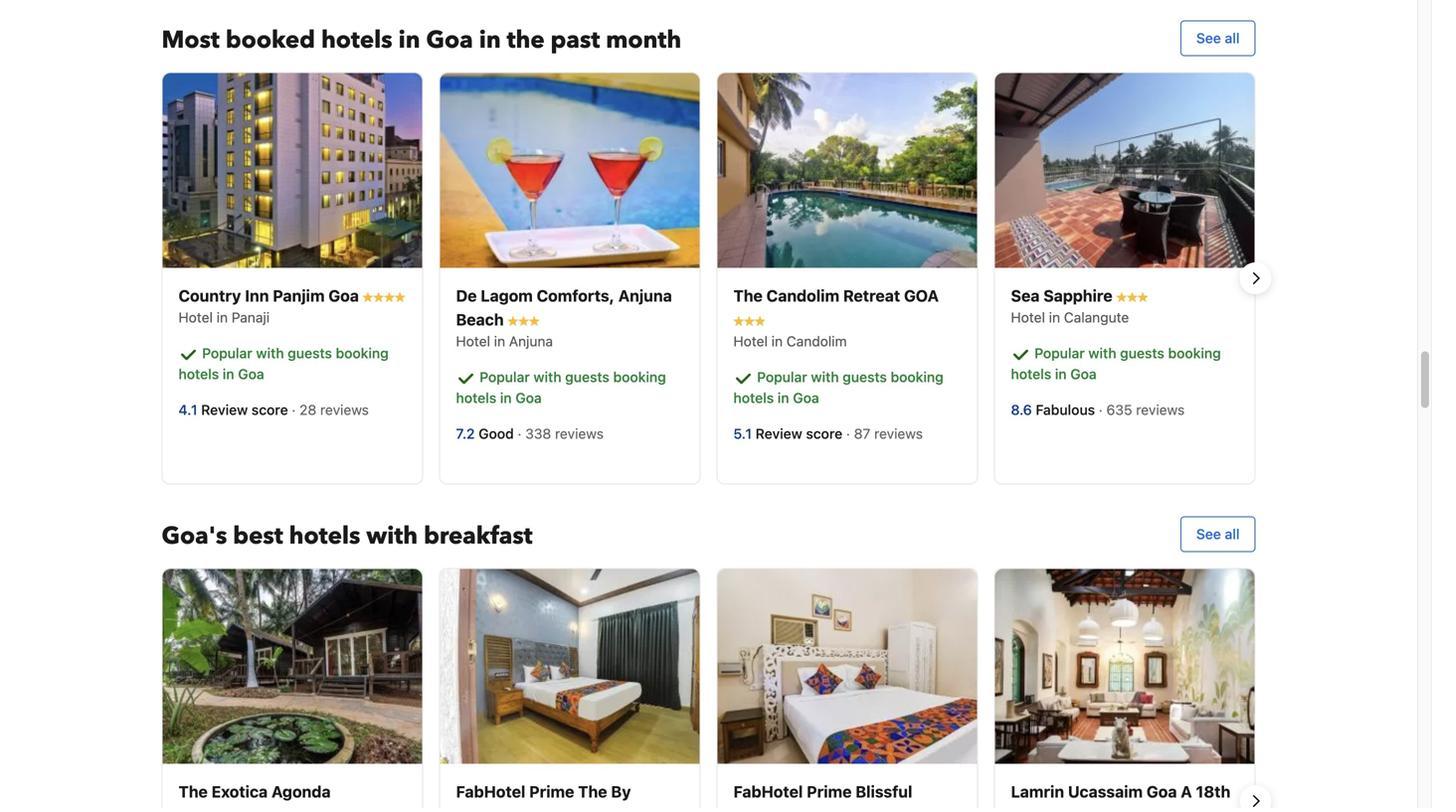 Task type: locate. For each thing, give the bounding box(es) containing it.
1 horizontal spatial prime
[[807, 783, 852, 802]]

all for goa's best hotels with breakfast
[[1225, 526, 1240, 543]]

1 horizontal spatial score
[[806, 426, 843, 442]]

popular with guests booking hotels in goa up 5.1 review score 87 reviews
[[734, 369, 944, 407]]

de
[[456, 286, 477, 305]]

4 stars image
[[363, 293, 406, 303]]

1 vertical spatial score
[[806, 426, 843, 442]]

0 horizontal spatial prime
[[529, 783, 574, 802]]

4.1
[[179, 402, 198, 418]]

prime for blissful
[[807, 783, 852, 802]]

guests
[[288, 345, 332, 362], [1120, 345, 1165, 362], [565, 369, 610, 385], [843, 369, 887, 385]]

anjuna right comforts,
[[618, 286, 672, 305]]

3 stars image for lagom
[[508, 316, 540, 326]]

guests up 87
[[843, 369, 887, 385]]

3 stars image up calangute
[[1117, 293, 1148, 303]]

review for country
[[201, 402, 248, 418]]

goa
[[426, 24, 473, 57], [329, 286, 359, 305], [238, 366, 264, 383], [1071, 366, 1097, 383], [516, 390, 542, 407], [793, 390, 819, 407], [1147, 783, 1177, 802]]

0 horizontal spatial fabhotel
[[456, 783, 526, 802]]

2 horizontal spatial the
[[734, 286, 763, 305]]

popular down hotel in candolim
[[757, 369, 808, 385]]

0 horizontal spatial review
[[201, 402, 248, 418]]

0 vertical spatial all
[[1225, 30, 1240, 46]]

month
[[606, 24, 682, 57]]

next image inside the goa's best hotels with breakfast region
[[1244, 790, 1268, 809]]

hotel for sea sapphire
[[1011, 309, 1045, 326]]

popular with guests booking hotels in goa for sapphire
[[1011, 345, 1221, 383]]

candolim up hotel in candolim
[[767, 286, 840, 305]]

lamrin ucassaim goa a 18th century portuguese villa, hotel in moira image
[[995, 570, 1255, 765]]

with for lagom
[[534, 369, 562, 385]]

the inside the exotica agonda link
[[179, 783, 208, 802]]

scored 8.6 element
[[1011, 402, 1036, 418]]

with for inn
[[256, 345, 284, 362]]

hotel in calangute
[[1011, 309, 1129, 326]]

good
[[479, 426, 514, 442]]

goa's
[[162, 520, 227, 553]]

popular with guests booking hotels in goa
[[179, 345, 389, 383], [1011, 345, 1221, 383], [456, 369, 666, 407], [734, 369, 944, 407]]

popular
[[202, 345, 253, 362], [1035, 345, 1085, 362], [480, 369, 530, 385], [757, 369, 808, 385]]

agonda
[[272, 783, 331, 802]]

7.2 good 338 reviews
[[456, 426, 608, 442]]

sea sapphire, hotel in calangute image
[[995, 73, 1255, 268]]

next image inside most booked hotels in goa in the past month region
[[1244, 267, 1268, 291]]

2 fabhotel from the left
[[734, 783, 803, 802]]

3 stars image up hotel in anjuna on the top left of the page
[[508, 316, 540, 326]]

0 horizontal spatial the
[[179, 783, 208, 802]]

1 see from the top
[[1197, 30, 1221, 46]]

the left exotica
[[179, 783, 208, 802]]

1 vertical spatial anjuna
[[509, 333, 553, 350]]

3 stars image up hotel in candolim
[[734, 316, 765, 326]]

1 next image from the top
[[1244, 267, 1268, 291]]

hotel down sea
[[1011, 309, 1045, 326]]

candolim down the candolim retreat goa on the right top
[[787, 333, 847, 350]]

popular down hotel in anjuna on the top left of the page
[[480, 369, 530, 385]]

comforts,
[[537, 286, 615, 305]]

breakfast
[[424, 520, 533, 553]]

from 338 reviews element
[[518, 426, 608, 442]]

popular for inn
[[202, 345, 253, 362]]

hotel down the country
[[179, 309, 213, 326]]

popular with guests booking hotels in goa up the 635
[[1011, 345, 1221, 383]]

anjuna
[[618, 286, 672, 305], [509, 333, 553, 350]]

popular with guests booking hotels in goa up from 338 reviews element
[[456, 369, 666, 407]]

fabhotel
[[456, 783, 526, 802], [734, 783, 803, 802]]

2 see all from the top
[[1197, 526, 1240, 543]]

popular down hotel in panaji
[[202, 345, 253, 362]]

score left 28
[[252, 402, 288, 418]]

past
[[551, 24, 600, 57]]

hotels up the scored 4.1 element
[[179, 366, 219, 383]]

1 prime from the left
[[529, 783, 574, 802]]

the for the candolim retreat goa
[[734, 286, 763, 305]]

1 vertical spatial next image
[[1244, 790, 1268, 809]]

booking
[[336, 345, 389, 362], [1168, 345, 1221, 362], [613, 369, 666, 385], [891, 369, 944, 385]]

all
[[1225, 30, 1240, 46], [1225, 526, 1240, 543]]

1 horizontal spatial anjuna
[[618, 286, 672, 305]]

1 vertical spatial review
[[756, 426, 803, 442]]

see all for most booked hotels in goa in the past month
[[1197, 30, 1240, 46]]

1 vertical spatial all
[[1225, 526, 1240, 543]]

see for most booked hotels in goa in the past month
[[1197, 30, 1221, 46]]

sea
[[1011, 286, 1040, 305]]

fabhotel inside the fabhotel prime blissful highland
[[734, 783, 803, 802]]

reviews
[[320, 402, 369, 418], [1136, 402, 1185, 418], [555, 426, 604, 442], [874, 426, 923, 442]]

1 see all from the top
[[1197, 30, 1240, 46]]

review
[[201, 402, 248, 418], [756, 426, 803, 442]]

fabhotel inside fabhotel prime the by boutique
[[456, 783, 526, 802]]

hotel down beach
[[456, 333, 490, 350]]

hotels up scored 7.2 element at left
[[456, 390, 497, 407]]

2 prime from the left
[[807, 783, 852, 802]]

goa
[[904, 286, 939, 305]]

hotels up 'scored 5.1' element
[[734, 390, 774, 407]]

fabhotel up highland
[[734, 783, 803, 802]]

87
[[854, 426, 871, 442]]

fabhotel prime blissful highland
[[734, 783, 913, 809]]

with left breakfast
[[366, 520, 418, 553]]

the up hotel in candolim
[[734, 286, 763, 305]]

0 horizontal spatial 3 stars image
[[508, 316, 540, 326]]

inn
[[245, 286, 269, 305]]

fabhotel for fabhotel prime the by boutique
[[456, 783, 526, 802]]

hotels up scored 8.6 element
[[1011, 366, 1052, 383]]

2 all from the top
[[1225, 526, 1240, 543]]

lamrin ucassaim goa a 18th century portuguese villa link
[[1011, 780, 1239, 809]]

popular with guests booking hotels in goa for lagom
[[456, 369, 666, 407]]

from 87 reviews element
[[846, 426, 927, 442]]

hotel up 'scored 5.1' element
[[734, 333, 768, 350]]

2 next image from the top
[[1244, 790, 1268, 809]]

0 vertical spatial see all
[[1197, 30, 1240, 46]]

fabhotel prime the by boutique link
[[456, 780, 684, 809]]

635
[[1107, 402, 1133, 418]]

prime left blissful
[[807, 783, 852, 802]]

1 horizontal spatial fabhotel
[[734, 783, 803, 802]]

guests up from 635 reviews "element"
[[1120, 345, 1165, 362]]

0 vertical spatial score
[[252, 402, 288, 418]]

the left by
[[578, 783, 607, 802]]

score
[[252, 402, 288, 418], [806, 426, 843, 442]]

see
[[1197, 30, 1221, 46], [1197, 526, 1221, 543]]

2 see from the top
[[1197, 526, 1221, 543]]

hotel
[[179, 309, 213, 326], [1011, 309, 1045, 326], [456, 333, 490, 350], [734, 333, 768, 350]]

1 vertical spatial see
[[1197, 526, 1221, 543]]

fabhotel prime the by boutique
[[456, 783, 631, 809]]

the exotica agonda link
[[179, 780, 406, 809]]

with down hotel in candolim
[[811, 369, 839, 385]]

from 635 reviews element
[[1099, 402, 1189, 418]]

score for inn
[[252, 402, 288, 418]]

with down calangute
[[1089, 345, 1117, 362]]

exotica
[[212, 783, 268, 802]]

7.2
[[456, 426, 475, 442]]

goa left 4 stars icon
[[329, 286, 359, 305]]

popular down the hotel in calangute
[[1035, 345, 1085, 362]]

see all
[[1197, 30, 1240, 46], [1197, 526, 1240, 543]]

3 stars image
[[1117, 293, 1148, 303], [508, 316, 540, 326], [734, 316, 765, 326]]

villa
[[1170, 807, 1204, 809]]

country inn panjim goa
[[179, 286, 363, 305]]

3 stars image for candolim
[[734, 316, 765, 326]]

0 vertical spatial anjuna
[[618, 286, 672, 305]]

next image
[[1244, 267, 1268, 291], [1244, 790, 1268, 809]]

0 horizontal spatial anjuna
[[509, 333, 553, 350]]

popular with guests booking hotels in goa up 4.1 review score 28 reviews
[[179, 345, 389, 383]]

0 vertical spatial next image
[[1244, 267, 1268, 291]]

fabhotel up the boutique
[[456, 783, 526, 802]]

guests up 28
[[288, 345, 332, 362]]

guests up from 338 reviews element
[[565, 369, 610, 385]]

candolim
[[767, 286, 840, 305], [787, 333, 847, 350]]

0 horizontal spatial score
[[252, 402, 288, 418]]

blissful
[[856, 783, 913, 802]]

1 horizontal spatial review
[[756, 426, 803, 442]]

de lagom comforts, anjuna beach
[[456, 286, 672, 329]]

1 vertical spatial see all
[[1197, 526, 1240, 543]]

hotels
[[321, 24, 393, 57], [179, 366, 219, 383], [1011, 366, 1052, 383], [456, 390, 497, 407], [734, 390, 774, 407], [289, 520, 360, 553]]

review right 4.1
[[201, 402, 248, 418]]

with for candolim
[[811, 369, 839, 385]]

2 horizontal spatial 3 stars image
[[1117, 293, 1148, 303]]

0 vertical spatial see
[[1197, 30, 1221, 46]]

the
[[734, 286, 763, 305], [179, 783, 208, 802], [578, 783, 607, 802]]

prime inside fabhotel prime the by boutique
[[529, 783, 574, 802]]

hotel for country inn panjim goa
[[179, 309, 213, 326]]

anjuna down "de lagom comforts, anjuna beach"
[[509, 333, 553, 350]]

goa left the a
[[1147, 783, 1177, 802]]

reviews right 28
[[320, 402, 369, 418]]

reviews right 87
[[874, 426, 923, 442]]

in
[[399, 24, 420, 57], [479, 24, 501, 57], [217, 309, 228, 326], [1049, 309, 1060, 326], [494, 333, 505, 350], [772, 333, 783, 350], [223, 366, 234, 383], [1055, 366, 1067, 383], [500, 390, 512, 407], [778, 390, 789, 407]]

with down hotel in anjuna on the top left of the page
[[534, 369, 562, 385]]

the inside most booked hotels in goa in the past month region
[[734, 286, 763, 305]]

from 28 reviews element
[[292, 402, 373, 418]]

1 all from the top
[[1225, 30, 1240, 46]]

0 vertical spatial review
[[201, 402, 248, 418]]

popular with guests booking hotels in goa for inn
[[179, 345, 389, 383]]

prime left by
[[529, 783, 574, 802]]

with
[[256, 345, 284, 362], [1089, 345, 1117, 362], [534, 369, 562, 385], [811, 369, 839, 385], [366, 520, 418, 553]]

1 horizontal spatial 3 stars image
[[734, 316, 765, 326]]

score for candolim
[[806, 426, 843, 442]]

panjim
[[273, 286, 325, 305]]

by
[[611, 783, 631, 802]]

1 fabhotel from the left
[[456, 783, 526, 802]]

booking for country inn panjim goa
[[336, 345, 389, 362]]

the for the exotica agonda
[[179, 783, 208, 802]]

scored 4.1 element
[[179, 402, 201, 418]]

with down panaji
[[256, 345, 284, 362]]

prime inside the fabhotel prime blissful highland
[[807, 783, 852, 802]]

prime
[[529, 783, 574, 802], [807, 783, 852, 802]]

score left 87
[[806, 426, 843, 442]]

hotels right booked
[[321, 24, 393, 57]]

1 horizontal spatial the
[[578, 783, 607, 802]]

review right 5.1
[[756, 426, 803, 442]]

the
[[507, 24, 545, 57]]



Task type: describe. For each thing, give the bounding box(es) containing it.
booking for the candolim retreat goa
[[891, 369, 944, 385]]

goa up the 'rated disappointing' element at the left
[[238, 366, 264, 383]]

popular for sapphire
[[1035, 345, 1085, 362]]

anjuna inside "de lagom comforts, anjuna beach"
[[618, 286, 672, 305]]

ucassaim
[[1068, 783, 1143, 802]]

28
[[300, 402, 317, 418]]

with for sapphire
[[1089, 345, 1117, 362]]

goa up 7.2 good 338 reviews
[[516, 390, 542, 407]]

the exotica agonda, hotel in agonda image
[[163, 570, 422, 765]]

calangute
[[1064, 309, 1129, 326]]

panaji
[[232, 309, 270, 326]]

1 vertical spatial candolim
[[787, 333, 847, 350]]

338
[[525, 426, 551, 442]]

18th
[[1196, 783, 1231, 802]]

most booked hotels in goa in the past month region
[[146, 72, 1272, 485]]

lagom
[[481, 286, 533, 305]]

rated passable element
[[756, 426, 846, 442]]

hotel in anjuna
[[456, 333, 553, 350]]

boutique
[[456, 807, 525, 809]]

fabulous
[[1036, 402, 1095, 418]]

hotel for de lagom comforts, anjuna beach
[[456, 333, 490, 350]]

scored 5.1 element
[[734, 426, 756, 442]]

review for the
[[756, 426, 803, 442]]

lamrin
[[1011, 783, 1064, 802]]

fabhotel for fabhotel prime blissful highland
[[734, 783, 803, 802]]

beach
[[456, 310, 504, 329]]

0 vertical spatial candolim
[[767, 286, 840, 305]]

scored 7.2 element
[[456, 426, 479, 442]]

fabhotel prime blissful highland, hotel in marmagao image
[[718, 570, 977, 765]]

fabhotel prime the by boutique, hotel in marmagao image
[[440, 570, 700, 765]]

goa left "the" in the top left of the page
[[426, 24, 473, 57]]

hotels for country inn panjim goa
[[179, 366, 219, 383]]

booking for sea sapphire
[[1168, 345, 1221, 362]]

the candolim retreat goa, hotel in candolim image
[[718, 73, 977, 268]]

guests for candolim
[[843, 369, 887, 385]]

most
[[162, 24, 220, 57]]

most booked hotels in goa in the past month
[[162, 24, 682, 57]]

all for most booked hotels in goa in the past month
[[1225, 30, 1240, 46]]

the inside fabhotel prime the by boutique
[[578, 783, 607, 802]]

guests for inn
[[288, 345, 332, 362]]

popular for candolim
[[757, 369, 808, 385]]

highland
[[734, 807, 803, 809]]

8.6
[[1011, 402, 1032, 418]]

lamrin ucassaim goa a 18th century portuguese villa
[[1011, 783, 1231, 809]]

hotel in candolim
[[734, 333, 847, 350]]

hotel for the candolim retreat goa
[[734, 333, 768, 350]]

goa inside "lamrin ucassaim goa a 18th century portuguese villa"
[[1147, 783, 1177, 802]]

reviews right 338
[[555, 426, 604, 442]]

de lagom comforts, anjuna beach, hotel in anjuna image
[[440, 73, 700, 268]]

rated disappointing element
[[201, 402, 292, 418]]

the candolim retreat goa
[[734, 286, 939, 305]]

hotels for sea sapphire
[[1011, 366, 1052, 383]]

sea sapphire
[[1011, 286, 1117, 305]]

5.1
[[734, 426, 752, 442]]

portuguese
[[1077, 807, 1167, 809]]

hotels right best
[[289, 520, 360, 553]]

popular with guests booking hotels in goa for candolim
[[734, 369, 944, 407]]

4.1 review score 28 reviews
[[179, 402, 373, 418]]

guests for sapphire
[[1120, 345, 1165, 362]]

see all for goa's best hotels with breakfast
[[1197, 526, 1240, 543]]

goa up 8.6 fabulous 635 reviews on the right
[[1071, 366, 1097, 383]]

goa's best hotels with breakfast
[[162, 520, 533, 553]]

booked
[[226, 24, 315, 57]]

hotels for the candolim retreat goa
[[734, 390, 774, 407]]

country inn panjim goa, hotel in panaji image
[[163, 73, 422, 268]]

prime for the
[[529, 783, 574, 802]]

best
[[233, 520, 283, 553]]

next image for most booked hotels in goa in the past month
[[1244, 267, 1268, 291]]

see for goa's best hotels with breakfast
[[1197, 526, 1221, 543]]

retreat
[[843, 286, 900, 305]]

country
[[179, 286, 241, 305]]

a
[[1181, 783, 1192, 802]]

sapphire
[[1044, 286, 1113, 305]]

rated fabulous element
[[1036, 402, 1099, 418]]

5.1 review score 87 reviews
[[734, 426, 927, 442]]

3 stars image for sapphire
[[1117, 293, 1148, 303]]

the exotica agonda
[[179, 783, 331, 802]]

goa's best hotels with breakfast region
[[146, 569, 1272, 809]]

popular for lagom
[[480, 369, 530, 385]]

goa up rated passable element
[[793, 390, 819, 407]]

booking for de lagom comforts, anjuna beach
[[613, 369, 666, 385]]

reviews right the 635
[[1136, 402, 1185, 418]]

next image for goa's best hotels with breakfast
[[1244, 790, 1268, 809]]

fabhotel prime blissful highland link
[[734, 780, 961, 809]]

rated good element
[[479, 426, 518, 442]]

guests for lagom
[[565, 369, 610, 385]]

century
[[1011, 807, 1073, 809]]

hotels for de lagom comforts, anjuna beach
[[456, 390, 497, 407]]

hotel in panaji
[[179, 309, 270, 326]]

8.6 fabulous 635 reviews
[[1011, 402, 1189, 418]]



Task type: vqa. For each thing, say whether or not it's contained in the screenshot.


